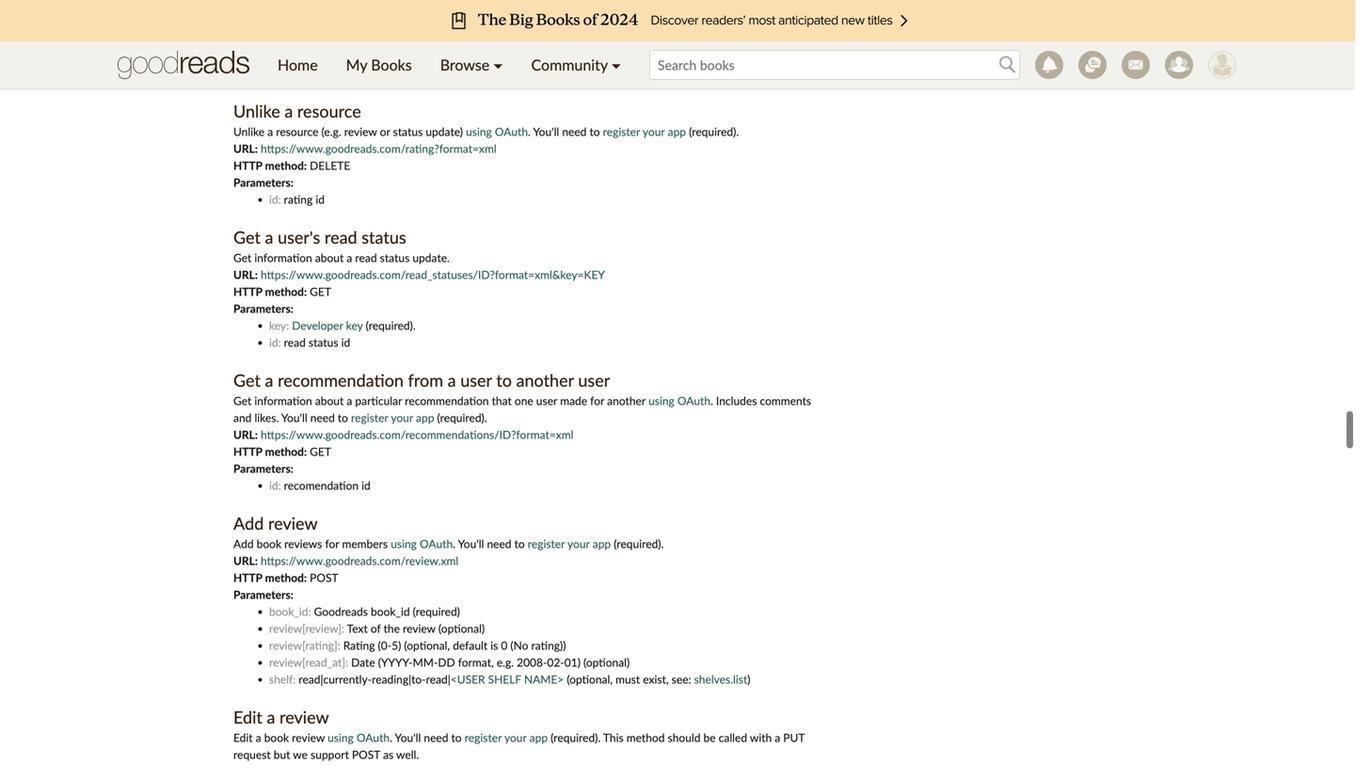 Task type: locate. For each thing, give the bounding box(es) containing it.
http inside get a user's read status get information about a read status update. url: https://www.goodreads.com/read_statuses/id?format=xml&key=key http method: get parameters: key: developer key (required). id: read status id
[[233, 285, 262, 298]]

4 url: from the top
[[233, 554, 258, 568]]

information down user's
[[254, 251, 312, 265]]

oauth up as
[[357, 731, 390, 745]]

2 id: from the top
[[269, 336, 281, 349]]

(required) right 'review)' at top
[[693, 66, 740, 80]]

1 vertical spatial unlike
[[233, 125, 265, 138]]

another
[[516, 370, 574, 391], [607, 394, 646, 408]]

2 parameters: from the top
[[233, 302, 294, 315]]

1 vertical spatial (e.g.
[[322, 125, 341, 138]]

0 horizontal spatial for
[[325, 537, 339, 551]]

for
[[590, 394, 604, 408], [325, 537, 339, 551]]

0 vertical spatial the
[[392, 49, 408, 63]]

▾ right community
[[612, 56, 621, 74]]

. right members
[[453, 537, 456, 551]]

app
[[668, 125, 686, 138], [416, 411, 434, 425], [593, 537, 611, 551], [530, 731, 548, 745]]

0 vertical spatial information
[[254, 251, 312, 265]]

read down key:
[[284, 336, 306, 349]]

3 id: from the top
[[269, 479, 281, 492]]

method:
[[265, 159, 307, 172], [265, 285, 307, 298], [265, 445, 307, 458], [265, 571, 307, 585]]

oauth
[[495, 125, 528, 138], [678, 394, 711, 408], [420, 537, 453, 551], [357, 731, 390, 745]]

0 vertical spatial about
[[315, 251, 344, 265]]

method: down likes.
[[265, 445, 307, 458]]

parameters: inside the register your app (required). url: https://www.goodreads.com/recommendations/id?format=xml http method: get parameters: id: recomendation id
[[233, 462, 294, 475]]

0 vertical spatial id:
[[269, 193, 281, 206]]

book
[[257, 537, 282, 551], [264, 731, 289, 745]]

▾
[[494, 56, 503, 74], [612, 56, 621, 74]]

dd
[[438, 656, 455, 669]]

exist,
[[643, 673, 669, 686]]

user up that
[[461, 370, 492, 391]]

(e.g. inside rating[rating]: 1 (required) rating[resource_id]: id of the resource being liked (required) rating[resource_type]: camel case name of the resource type (e.g. userstatus, review) (required)
[[569, 66, 589, 80]]

parameters: up key:
[[233, 302, 294, 315]]

register inside add review add book reviews for members using oauth . you'll need to register your app (required). url: https://www.goodreads.com/review.xml http method: post parameters: book_id: goodreads book_id (required) review[review]: text of the review (optional) review[rating]: rating (0-5) (optional, default is 0 (no rating)) review[read_at]: date (yyyy-mm-dd format, e.g. 2008-02-01) (optional) shelf: read|currently-reading|to-read| <user shelf name> (optional, must exist, see: shelves.list )
[[528, 537, 565, 551]]

0 horizontal spatial (optional)
[[439, 622, 485, 635]]

. down rating[rating]: 1 (required) rating[resource_id]: id of the resource being liked (required) rating[resource_type]: camel case name of the resource type (e.g. userstatus, review) (required)
[[528, 125, 531, 138]]

(e.g. right "type"
[[569, 66, 589, 80]]

browse ▾ button
[[426, 41, 517, 88]]

1 http from the top
[[233, 159, 262, 172]]

recommendation up particular
[[278, 370, 404, 391]]

about down user's
[[315, 251, 344, 265]]

unlike
[[233, 101, 280, 121], [233, 125, 265, 138]]

id inside unlike a resource unlike a resource (e.g. review or status update) using oauth . you'll need to register your app (required). url: https://www.goodreads.com/rating?format=xml http method: delete parameters: id: rating id
[[316, 193, 325, 206]]

called
[[719, 731, 747, 745]]

for inside get a recommendation from a user to another user get information about a particular recommendation that one user made for another using oauth
[[590, 394, 604, 408]]

0 vertical spatial read
[[325, 227, 357, 248]]

app inside the register your app (required). url: https://www.goodreads.com/recommendations/id?format=xml http method: get parameters: id: recomendation id
[[416, 411, 434, 425]]

id
[[367, 49, 376, 63], [316, 193, 325, 206], [341, 336, 350, 349], [362, 479, 371, 492]]

(required).
[[689, 125, 739, 138], [366, 319, 416, 332], [437, 411, 487, 425], [614, 537, 664, 551], [551, 731, 601, 745]]

2 url: from the top
[[233, 268, 258, 281]]

this
[[603, 731, 624, 745]]

must
[[616, 673, 640, 686]]

method: inside add review add book reviews for members using oauth . you'll need to register your app (required). url: https://www.goodreads.com/review.xml http method: post parameters: book_id: goodreads book_id (required) review[review]: text of the review (optional) review[rating]: rating (0-5) (optional, default is 0 (no rating)) review[read_at]: date (yyyy-mm-dd format, e.g. 2008-02-01) (optional) shelf: read|currently-reading|to-read| <user shelf name> (optional, must exist, see: shelves.list )
[[265, 571, 307, 585]]

1 get from the top
[[310, 285, 331, 298]]

(optional, down 01)
[[567, 673, 613, 686]]

get
[[233, 227, 261, 248], [233, 251, 252, 265], [233, 370, 261, 391], [233, 394, 252, 408]]

3 url: from the top
[[233, 428, 258, 441]]

the up "camel"
[[392, 49, 408, 63]]

information inside get a user's read status get information about a read status update. url: https://www.goodreads.com/read_statuses/id?format=xml&key=key http method: get parameters: key: developer key (required). id: read status id
[[254, 251, 312, 265]]

1 horizontal spatial post
[[352, 748, 380, 762]]

unlike a resource unlike a resource (e.g. review or status update) using oauth . you'll need to register your app (required). url: https://www.goodreads.com/rating?format=xml http method: delete parameters: id: rating id
[[233, 101, 739, 206]]

the
[[392, 49, 408, 63], [479, 66, 496, 80], [384, 622, 400, 635]]

0 vertical spatial book
[[257, 537, 282, 551]]

you'll inside unlike a resource unlike a resource (e.g. review or status update) using oauth . you'll need to register your app (required). url: https://www.goodreads.com/rating?format=xml http method: delete parameters: id: rating id
[[533, 125, 559, 138]]

your inside unlike a resource unlike a resource (e.g. review or status update) using oauth . you'll need to register your app (required). url: https://www.goodreads.com/rating?format=xml http method: delete parameters: id: rating id
[[643, 125, 665, 138]]

0 vertical spatial unlike
[[233, 101, 280, 121]]

(optional) up the must
[[584, 656, 630, 669]]

my books
[[346, 56, 412, 74]]

(required) up "type"
[[513, 49, 560, 63]]

using oauth link right update)
[[466, 125, 528, 138]]

1 parameters: from the top
[[233, 176, 294, 189]]

you'll inside . includes comments and likes. you'll need to
[[281, 411, 308, 425]]

http inside the register your app (required). url: https://www.goodreads.com/recommendations/id?format=xml http method: get parameters: id: recomendation id
[[233, 445, 262, 458]]

. up as
[[390, 731, 392, 745]]

2 unlike from the top
[[233, 125, 265, 138]]

(yyyy-
[[378, 656, 413, 669]]

get up developer
[[310, 285, 331, 298]]

. includes comments and likes. you'll need to
[[233, 394, 812, 425]]

url:
[[233, 142, 258, 155], [233, 268, 258, 281], [233, 428, 258, 441], [233, 554, 258, 568]]

1 horizontal spatial for
[[590, 394, 604, 408]]

the down liked at the top of the page
[[479, 66, 496, 80]]

method: up key:
[[265, 285, 307, 298]]

https://www.goodreads.com/read_statuses/id?format=xml&key=key link
[[261, 268, 605, 281]]

information up likes.
[[254, 394, 312, 408]]

1 method: from the top
[[265, 159, 307, 172]]

method: inside the register your app (required). url: https://www.goodreads.com/recommendations/id?format=xml http method: get parameters: id: recomendation id
[[265, 445, 307, 458]]

of down being
[[467, 66, 477, 80]]

particular
[[355, 394, 402, 408]]

url: inside add review add book reviews for members using oauth . you'll need to register your app (required). url: https://www.goodreads.com/review.xml http method: post parameters: book_id: goodreads book_id (required) review[review]: text of the review (optional) review[rating]: rating (0-5) (optional, default is 0 (no rating)) review[read_at]: date (yyyy-mm-dd format, e.g. 2008-02-01) (optional) shelf: read|currently-reading|to-read| <user shelf name> (optional, must exist, see: shelves.list )
[[233, 554, 258, 568]]

menu containing home
[[264, 41, 635, 88]]

notifications image
[[1035, 51, 1064, 79]]

.
[[528, 125, 531, 138], [711, 394, 713, 408], [453, 537, 456, 551], [390, 731, 392, 745]]

of inside add review add book reviews for members using oauth . you'll need to register your app (required). url: https://www.goodreads.com/review.xml http method: post parameters: book_id: goodreads book_id (required) review[review]: text of the review (optional) review[rating]: rating (0-5) (optional, default is 0 (no rating)) review[read_at]: date (yyyy-mm-dd format, e.g. 2008-02-01) (optional) shelf: read|currently-reading|to-read| <user shelf name> (optional, must exist, see: shelves.list )
[[371, 622, 381, 635]]

4 method: from the top
[[265, 571, 307, 585]]

▾ right being
[[494, 56, 503, 74]]

2 vertical spatial of
[[371, 622, 381, 635]]

user
[[461, 370, 492, 391], [578, 370, 610, 391], [536, 394, 557, 408]]

https://www.goodreads.com/recommendations/id?format=xml
[[261, 428, 574, 441]]

for right "reviews"
[[325, 537, 339, 551]]

get up recomendation
[[310, 445, 331, 458]]

app inside unlike a resource unlike a resource (e.g. review or status update) using oauth . you'll need to register your app (required). url: https://www.goodreads.com/rating?format=xml http method: delete parameters: id: rating id
[[668, 125, 686, 138]]

book up but
[[264, 731, 289, 745]]

to inside edit a review edit a book review using oauth . you'll need to register your app
[[451, 731, 462, 745]]

default
[[453, 639, 488, 652]]

parameters: up book_id:
[[233, 588, 294, 602]]

2 ▾ from the left
[[612, 56, 621, 74]]

0
[[501, 639, 508, 652]]

3 http from the top
[[233, 445, 262, 458]]

get inside get a user's read status get information about a read status update. url: https://www.goodreads.com/read_statuses/id?format=xml&key=key http method: get parameters: key: developer key (required). id: read status id
[[310, 285, 331, 298]]

0 horizontal spatial another
[[516, 370, 574, 391]]

▾ for browse ▾
[[494, 56, 503, 74]]

https://www.goodreads.com/review.xml link
[[261, 554, 459, 568]]

information inside get a recommendation from a user to another user get information about a particular recommendation that one user made for another using oauth
[[254, 394, 312, 408]]

community ▾
[[531, 56, 621, 74]]

▾ inside popup button
[[494, 56, 503, 74]]

my group discussions image
[[1079, 51, 1107, 79]]

2 http from the top
[[233, 285, 262, 298]]

1 vertical spatial for
[[325, 537, 339, 551]]

(e.g. up 'delete'
[[322, 125, 341, 138]]

using
[[466, 125, 492, 138], [649, 394, 675, 408], [391, 537, 417, 551], [328, 731, 354, 745]]

well.
[[396, 748, 419, 762]]

parameters: up rating
[[233, 176, 294, 189]]

1 horizontal spatial (e.g.
[[569, 66, 589, 80]]

you'll
[[533, 125, 559, 138], [281, 411, 308, 425], [458, 537, 484, 551], [395, 731, 421, 745]]

2 vertical spatial the
[[384, 622, 400, 635]]

id: down key:
[[269, 336, 281, 349]]

rating[resource_type]:
[[269, 66, 377, 80]]

2 vertical spatial id:
[[269, 479, 281, 492]]

recommendation down from
[[405, 394, 489, 408]]

post up goodreads
[[310, 571, 338, 585]]

1 ▾ from the left
[[494, 56, 503, 74]]

the down book_id
[[384, 622, 400, 635]]

1 vertical spatial edit
[[233, 731, 253, 745]]

1 vertical spatial recommendation
[[405, 394, 489, 408]]

register your app link
[[603, 125, 686, 138], [351, 411, 434, 425], [528, 537, 611, 551], [465, 731, 548, 745]]

resource down liked at the top of the page
[[499, 66, 541, 80]]

read left update. on the left top of page
[[355, 251, 377, 265]]

of
[[379, 49, 389, 63], [467, 66, 477, 80], [371, 622, 381, 635]]

register inside unlike a resource unlike a resource (e.g. review or status update) using oauth . you'll need to register your app (required). url: https://www.goodreads.com/rating?format=xml http method: delete parameters: id: rating id
[[603, 125, 640, 138]]

we
[[293, 748, 308, 762]]

0 vertical spatial (optional)
[[439, 622, 485, 635]]

for inside add review add book reviews for members using oauth . you'll need to register your app (required). url: https://www.goodreads.com/review.xml http method: post parameters: book_id: goodreads book_id (required) review[review]: text of the review (optional) review[rating]: rating (0-5) (optional, default is 0 (no rating)) review[read_at]: date (yyyy-mm-dd format, e.g. 2008-02-01) (optional) shelf: read|currently-reading|to-read| <user shelf name> (optional, must exist, see: shelves.list )
[[325, 537, 339, 551]]

oauth inside edit a review edit a book review using oauth . you'll need to register your app
[[357, 731, 390, 745]]

using right members
[[391, 537, 417, 551]]

parameters: down likes.
[[233, 462, 294, 475]]

or
[[380, 125, 390, 138]]

1 vertical spatial (optional,
[[567, 673, 613, 686]]

for right made
[[590, 394, 604, 408]]

comments
[[760, 394, 812, 408]]

1 url: from the top
[[233, 142, 258, 155]]

to inside get a recommendation from a user to another user get information about a particular recommendation that one user made for another using oauth
[[496, 370, 512, 391]]

id: left rating
[[269, 193, 281, 206]]

the inside add review add book reviews for members using oauth . you'll need to register your app (required). url: https://www.goodreads.com/review.xml http method: post parameters: book_id: goodreads book_id (required) review[review]: text of the review (optional) review[rating]: rating (0-5) (optional, default is 0 (no rating)) review[read_at]: date (yyyy-mm-dd format, e.g. 2008-02-01) (optional) shelf: read|currently-reading|to-read| <user shelf name> (optional, must exist, see: shelves.list )
[[384, 622, 400, 635]]

register
[[603, 125, 640, 138], [351, 411, 388, 425], [528, 537, 565, 551], [465, 731, 502, 745]]

4 get from the top
[[233, 394, 252, 408]]

. left includes
[[711, 394, 713, 408]]

1
[[339, 32, 346, 46]]

1 vertical spatial book
[[264, 731, 289, 745]]

0 vertical spatial (optional,
[[404, 639, 450, 652]]

id: inside the register your app (required). url: https://www.goodreads.com/recommendations/id?format=xml http method: get parameters: id: recomendation id
[[269, 479, 281, 492]]

1 vertical spatial add
[[233, 537, 254, 551]]

home
[[278, 56, 318, 74]]

1 vertical spatial another
[[607, 394, 646, 408]]

a
[[285, 101, 293, 121], [268, 125, 273, 138], [265, 227, 273, 248], [347, 251, 352, 265], [265, 370, 273, 391], [448, 370, 456, 391], [347, 394, 352, 408], [267, 707, 275, 728], [256, 731, 261, 745], [775, 731, 781, 745]]

using left includes
[[649, 394, 675, 408]]

▾ inside popup button
[[612, 56, 621, 74]]

another right made
[[607, 394, 646, 408]]

to inside . includes comments and likes. you'll need to
[[338, 411, 348, 425]]

developer key link
[[292, 319, 363, 332]]

(optional) up default
[[439, 622, 485, 635]]

4 parameters: from the top
[[233, 588, 294, 602]]

rating[resource_id]:
[[269, 49, 364, 63]]

http inside add review add book reviews for members using oauth . you'll need to register your app (required). url: https://www.goodreads.com/review.xml http method: post parameters: book_id: goodreads book_id (required) review[review]: text of the review (optional) review[rating]: rating (0-5) (optional, default is 0 (no rating)) review[read_at]: date (yyyy-mm-dd format, e.g. 2008-02-01) (optional) shelf: read|currently-reading|to-read| <user shelf name> (optional, must exist, see: shelves.list )
[[233, 571, 262, 585]]

2 edit from the top
[[233, 731, 253, 745]]

(required). inside (required). this method should be called with a put request but we support post as well.
[[551, 731, 601, 745]]

http
[[233, 159, 262, 172], [233, 285, 262, 298], [233, 445, 262, 458], [233, 571, 262, 585]]

(e.g. inside unlike a resource unlike a resource (e.g. review or status update) using oauth . you'll need to register your app (required). url: https://www.goodreads.com/rating?format=xml http method: delete parameters: id: rating id
[[322, 125, 341, 138]]

url: inside unlike a resource unlike a resource (e.g. review or status update) using oauth . you'll need to register your app (required). url: https://www.goodreads.com/rating?format=xml http method: delete parameters: id: rating id
[[233, 142, 258, 155]]

1 horizontal spatial another
[[607, 394, 646, 408]]

1 unlike from the top
[[233, 101, 280, 121]]

book left "reviews"
[[257, 537, 282, 551]]

review
[[344, 125, 377, 138], [268, 513, 318, 534], [403, 622, 436, 635], [280, 707, 329, 728], [292, 731, 325, 745]]

1 vertical spatial information
[[254, 394, 312, 408]]

0 horizontal spatial post
[[310, 571, 338, 585]]

1 horizontal spatial ▾
[[612, 56, 621, 74]]

john smith image
[[1209, 51, 1237, 79]]

id inside rating[rating]: 1 (required) rating[resource_id]: id of the resource being liked (required) rating[resource_type]: camel case name of the resource type (e.g. userstatus, review) (required)
[[367, 49, 376, 63]]

1 vertical spatial (optional)
[[584, 656, 630, 669]]

user right one
[[536, 394, 557, 408]]

4 http from the top
[[233, 571, 262, 585]]

review inside unlike a resource unlike a resource (e.g. review or status update) using oauth . you'll need to register your app (required). url: https://www.goodreads.com/rating?format=xml http method: delete parameters: id: rating id
[[344, 125, 377, 138]]

url: inside get a user's read status get information about a read status update. url: https://www.goodreads.com/read_statuses/id?format=xml&key=key http method: get parameters: key: developer key (required). id: read status id
[[233, 268, 258, 281]]

(required). inside get a user's read status get information about a read status update. url: https://www.goodreads.com/read_statuses/id?format=xml&key=key http method: get parameters: key: developer key (required). id: read status id
[[366, 319, 416, 332]]

about inside get a user's read status get information about a read status update. url: https://www.goodreads.com/read_statuses/id?format=xml&key=key http method: get parameters: key: developer key (required). id: read status id
[[315, 251, 344, 265]]

0 vertical spatial (e.g.
[[569, 66, 589, 80]]

home link
[[264, 41, 332, 88]]

likes.
[[255, 411, 279, 425]]

1 vertical spatial of
[[467, 66, 477, 80]]

shelves.list link
[[694, 673, 748, 686]]

resource up case
[[411, 49, 454, 63]]

resource down rating[resource_type]:
[[297, 101, 361, 121]]

3 method: from the top
[[265, 445, 307, 458]]

need inside unlike a resource unlike a resource (e.g. review or status update) using oauth . you'll need to register your app (required). url: https://www.goodreads.com/rating?format=xml http method: delete parameters: id: rating id
[[562, 125, 587, 138]]

post inside (required). this method should be called with a put request but we support post as well.
[[352, 748, 380, 762]]

as
[[383, 748, 394, 762]]

e.g.
[[497, 656, 514, 669]]

rating))
[[531, 639, 566, 652]]

1 vertical spatial post
[[352, 748, 380, 762]]

read right user's
[[325, 227, 357, 248]]

1 vertical spatial id:
[[269, 336, 281, 349]]

0 vertical spatial for
[[590, 394, 604, 408]]

post left as
[[352, 748, 380, 762]]

oauth right members
[[420, 537, 453, 551]]

2 method: from the top
[[265, 285, 307, 298]]

0 horizontal spatial (e.g.
[[322, 125, 341, 138]]

add
[[233, 513, 264, 534], [233, 537, 254, 551]]

method: up book_id:
[[265, 571, 307, 585]]

(optional)
[[439, 622, 485, 635], [584, 656, 630, 669]]

information
[[254, 251, 312, 265], [254, 394, 312, 408]]

Search for books to add to your shelves search field
[[650, 50, 1020, 80]]

0 horizontal spatial ▾
[[494, 56, 503, 74]]

another up one
[[516, 370, 574, 391]]

parameters: inside get a user's read status get information about a read status update. url: https://www.goodreads.com/read_statuses/id?format=xml&key=key http method: get parameters: key: developer key (required). id: read status id
[[233, 302, 294, 315]]

method: up rating
[[265, 159, 307, 172]]

1 vertical spatial get
[[310, 445, 331, 458]]

book inside edit a review edit a book review using oauth . you'll need to register your app
[[264, 731, 289, 745]]

status inside unlike a resource unlike a resource (e.g. review or status update) using oauth . you'll need to register your app (required). url: https://www.goodreads.com/rating?format=xml http method: delete parameters: id: rating id
[[393, 125, 423, 138]]

2 about from the top
[[315, 394, 344, 408]]

2 get from the top
[[310, 445, 331, 458]]

0 vertical spatial another
[[516, 370, 574, 391]]

(required) right book_id
[[413, 605, 460, 618]]

book inside add review add book reviews for members using oauth . you'll need to register your app (required). url: https://www.goodreads.com/review.xml http method: post parameters: book_id: goodreads book_id (required) review[review]: text of the review (optional) review[rating]: rating (0-5) (optional, default is 0 (no rating)) review[read_at]: date (yyyy-mm-dd format, e.g. 2008-02-01) (optional) shelf: read|currently-reading|to-read| <user shelf name> (optional, must exist, see: shelves.list )
[[257, 537, 282, 551]]

get
[[310, 285, 331, 298], [310, 445, 331, 458]]

user up made
[[578, 370, 610, 391]]

0 vertical spatial of
[[379, 49, 389, 63]]

review[rating]:
[[269, 639, 340, 652]]

id:
[[269, 193, 281, 206], [269, 336, 281, 349], [269, 479, 281, 492]]

be
[[704, 731, 716, 745]]

https://www.goodreads.com/rating?format=xml
[[261, 142, 497, 155]]

1 about from the top
[[315, 251, 344, 265]]

id: left recomendation
[[269, 479, 281, 492]]

using up support
[[328, 731, 354, 745]]

2 information from the top
[[254, 394, 312, 408]]

0 vertical spatial edit
[[233, 707, 263, 728]]

(optional, up mm-
[[404, 639, 450, 652]]

0 vertical spatial get
[[310, 285, 331, 298]]

https://www.goodreads.com/rating?format=xml link
[[261, 142, 497, 155]]

app inside add review add book reviews for members using oauth . you'll need to register your app (required). url: https://www.goodreads.com/review.xml http method: post parameters: book_id: goodreads book_id (required) review[review]: text of the review (optional) review[rating]: rating (0-5) (optional, default is 0 (no rating)) review[read_at]: date (yyyy-mm-dd format, e.g. 2008-02-01) (optional) shelf: read|currently-reading|to-read| <user shelf name> (optional, must exist, see: shelves.list )
[[593, 537, 611, 551]]

0 horizontal spatial recommendation
[[278, 370, 404, 391]]

1 horizontal spatial recommendation
[[405, 394, 489, 408]]

friend requests image
[[1165, 51, 1194, 79]]

1 information from the top
[[254, 251, 312, 265]]

oauth left includes
[[678, 394, 711, 408]]

3 parameters: from the top
[[233, 462, 294, 475]]

status
[[393, 125, 423, 138], [362, 227, 406, 248], [380, 251, 410, 265], [309, 336, 338, 349]]

)
[[748, 673, 751, 686]]

0 vertical spatial add
[[233, 513, 264, 534]]

1 vertical spatial about
[[315, 394, 344, 408]]

your inside add review add book reviews for members using oauth . you'll need to register your app (required). url: https://www.goodreads.com/review.xml http method: post parameters: book_id: goodreads book_id (required) review[review]: text of the review (optional) review[rating]: rating (0-5) (optional, default is 0 (no rating)) review[read_at]: date (yyyy-mm-dd format, e.g. 2008-02-01) (optional) shelf: read|currently-reading|to-read| <user shelf name> (optional, must exist, see: shelves.list )
[[568, 537, 590, 551]]

of right text
[[371, 622, 381, 635]]

method: inside unlike a resource unlike a resource (e.g. review or status update) using oauth . you'll need to register your app (required). url: https://www.goodreads.com/rating?format=xml http method: delete parameters: id: rating id
[[265, 159, 307, 172]]

(required). inside the register your app (required). url: https://www.goodreads.com/recommendations/id?format=xml http method: get parameters: id: recomendation id
[[437, 411, 487, 425]]

status right or
[[393, 125, 423, 138]]

post
[[310, 571, 338, 585], [352, 748, 380, 762]]

1 horizontal spatial (optional,
[[567, 673, 613, 686]]

using inside edit a review edit a book review using oauth . you'll need to register your app
[[328, 731, 354, 745]]

about left particular
[[315, 394, 344, 408]]

(required). this method should be called with a put request but we support post as well.
[[233, 731, 805, 762]]

0 vertical spatial post
[[310, 571, 338, 585]]

about inside get a recommendation from a user to another user get information about a particular recommendation that one user made for another using oauth
[[315, 394, 344, 408]]

1 id: from the top
[[269, 193, 281, 206]]

of up "camel"
[[379, 49, 389, 63]]

to
[[590, 125, 600, 138], [496, 370, 512, 391], [338, 411, 348, 425], [515, 537, 525, 551], [451, 731, 462, 745]]

using right update)
[[466, 125, 492, 138]]

to inside unlike a resource unlike a resource (e.g. review or status update) using oauth . you'll need to register your app (required). url: https://www.goodreads.com/rating?format=xml http method: delete parameters: id: rating id
[[590, 125, 600, 138]]

using oauth link
[[466, 125, 528, 138], [649, 394, 711, 408], [391, 537, 453, 551], [328, 731, 390, 745]]

menu
[[264, 41, 635, 88]]

oauth right update)
[[495, 125, 528, 138]]

goodreads
[[314, 605, 368, 618]]



Task type: vqa. For each thing, say whether or not it's contained in the screenshot.


Task type: describe. For each thing, give the bounding box(es) containing it.
delete
[[310, 159, 350, 172]]

status down "developer key" link
[[309, 336, 338, 349]]

key
[[346, 319, 363, 332]]

method
[[627, 731, 665, 745]]

your inside edit a review edit a book review using oauth . you'll need to register your app
[[505, 731, 527, 745]]

1 edit from the top
[[233, 707, 263, 728]]

using inside get a recommendation from a user to another user get information about a particular recommendation that one user made for another using oauth
[[649, 394, 675, 408]]

id inside the register your app (required). url: https://www.goodreads.com/recommendations/id?format=xml http method: get parameters: id: recomendation id
[[362, 479, 371, 492]]

register inside the register your app (required). url: https://www.goodreads.com/recommendations/id?format=xml http method: get parameters: id: recomendation id
[[351, 411, 388, 425]]

being
[[457, 49, 484, 63]]

oauth inside get a recommendation from a user to another user get information about a particular recommendation that one user made for another using oauth
[[678, 394, 711, 408]]

liked
[[487, 49, 510, 63]]

is
[[491, 639, 498, 652]]

method: inside get a user's read status get information about a read status update. url: https://www.goodreads.com/read_statuses/id?format=xml&key=key http method: get parameters: key: developer key (required). id: read status id
[[265, 285, 307, 298]]

browse
[[440, 56, 490, 74]]

get a recommendation from a user to another user get information about a particular recommendation that one user made for another using oauth
[[233, 370, 711, 408]]

need inside add review add book reviews for members using oauth . you'll need to register your app (required). url: https://www.goodreads.com/review.xml http method: post parameters: book_id: goodreads book_id (required) review[review]: text of the review (optional) review[rating]: rating (0-5) (optional, default is 0 (no rating)) review[read_at]: date (yyyy-mm-dd format, e.g. 2008-02-01) (optional) shelf: read|currently-reading|to-read| <user shelf name> (optional, must exist, see: shelves.list )
[[487, 537, 512, 551]]

review[read_at]:
[[269, 656, 348, 669]]

shelf
[[488, 673, 521, 686]]

update)
[[426, 125, 463, 138]]

https://www.goodreads.com/review.xml
[[261, 554, 459, 568]]

format,
[[458, 656, 494, 669]]

need inside . includes comments and likes. you'll need to
[[310, 411, 335, 425]]

. inside . includes comments and likes. you'll need to
[[711, 394, 713, 408]]

put
[[783, 731, 805, 745]]

(required) inside add review add book reviews for members using oauth . you'll need to register your app (required). url: https://www.goodreads.com/review.xml http method: post parameters: book_id: goodreads book_id (required) review[review]: text of the review (optional) review[rating]: rating (0-5) (optional, default is 0 (no rating)) review[read_at]: date (yyyy-mm-dd format, e.g. 2008-02-01) (optional) shelf: read|currently-reading|to-read| <user shelf name> (optional, must exist, see: shelves.list )
[[413, 605, 460, 618]]

(required) up the my books
[[349, 32, 396, 46]]

2008-
[[517, 656, 547, 669]]

read|
[[426, 673, 451, 686]]

rating
[[343, 639, 375, 652]]

resource up 'delete'
[[276, 125, 319, 138]]

register inside edit a review edit a book review using oauth . you'll need to register your app
[[465, 731, 502, 745]]

0 horizontal spatial user
[[461, 370, 492, 391]]

(0-
[[378, 639, 392, 652]]

recomendation
[[284, 479, 359, 492]]

user's
[[278, 227, 320, 248]]

book_id
[[371, 605, 410, 618]]

and
[[233, 411, 252, 425]]

http inside unlike a resource unlike a resource (e.g. review or status update) using oauth . you'll need to register your app (required). url: https://www.goodreads.com/rating?format=xml http method: delete parameters: id: rating id
[[233, 159, 262, 172]]

Search books text field
[[650, 50, 1020, 80]]

name>
[[524, 673, 564, 686]]

. inside edit a review edit a book review using oauth . you'll need to register your app
[[390, 731, 392, 745]]

1 add from the top
[[233, 513, 264, 534]]

request
[[233, 748, 271, 762]]

camel
[[380, 66, 409, 80]]

should
[[668, 731, 701, 745]]

that
[[492, 394, 512, 408]]

rating[rating]:
[[269, 32, 336, 46]]

0 horizontal spatial (optional,
[[404, 639, 450, 652]]

parameters: inside add review add book reviews for members using oauth . you'll need to register your app (required). url: https://www.goodreads.com/review.xml http method: post parameters: book_id: goodreads book_id (required) review[review]: text of the review (optional) review[rating]: rating (0-5) (optional, default is 0 (no rating)) review[read_at]: date (yyyy-mm-dd format, e.g. 2008-02-01) (optional) shelf: read|currently-reading|to-read| <user shelf name> (optional, must exist, see: shelves.list )
[[233, 588, 294, 602]]

url: inside the register your app (required). url: https://www.goodreads.com/recommendations/id?format=xml http method: get parameters: id: recomendation id
[[233, 428, 258, 441]]

. inside add review add book reviews for members using oauth . you'll need to register your app (required). url: https://www.goodreads.com/review.xml http method: post parameters: book_id: goodreads book_id (required) review[review]: text of the review (optional) review[rating]: rating (0-5) (optional, default is 0 (no rating)) review[read_at]: date (yyyy-mm-dd format, e.g. 2008-02-01) (optional) shelf: read|currently-reading|to-read| <user shelf name> (optional, must exist, see: shelves.list )
[[453, 537, 456, 551]]

shelf:
[[269, 673, 296, 686]]

made
[[560, 394, 587, 408]]

you'll inside add review add book reviews for members using oauth . you'll need to register your app (required). url: https://www.goodreads.com/review.xml http method: post parameters: book_id: goodreads book_id (required) review[review]: text of the review (optional) review[rating]: rating (0-5) (optional, default is 0 (no rating)) review[read_at]: date (yyyy-mm-dd format, e.g. 2008-02-01) (optional) shelf: read|currently-reading|to-read| <user shelf name> (optional, must exist, see: shelves.list )
[[458, 537, 484, 551]]

(required). inside add review add book reviews for members using oauth . you'll need to register your app (required). url: https://www.goodreads.com/review.xml http method: post parameters: book_id: goodreads book_id (required) review[review]: text of the review (optional) review[rating]: rating (0-5) (optional, default is 0 (no rating)) review[read_at]: date (yyyy-mm-dd format, e.g. 2008-02-01) (optional) shelf: read|currently-reading|to-read| <user shelf name> (optional, must exist, see: shelves.list )
[[614, 537, 664, 551]]

oauth inside unlike a resource unlike a resource (e.g. review or status update) using oauth . you'll need to register your app (required). url: https://www.goodreads.com/rating?format=xml http method: delete parameters: id: rating id
[[495, 125, 528, 138]]

support
[[311, 748, 349, 762]]

book_id:
[[269, 605, 311, 618]]

2 vertical spatial read
[[284, 336, 306, 349]]

1 vertical spatial read
[[355, 251, 377, 265]]

userstatus,
[[592, 66, 648, 80]]

(required). inside unlike a resource unlike a resource (e.g. review or status update) using oauth . you'll need to register your app (required). url: https://www.goodreads.com/rating?format=xml http method: delete parameters: id: rating id
[[689, 125, 739, 138]]

https://www.goodreads.com/recommendations/id?format=xml link
[[261, 428, 574, 441]]

using inside add review add book reviews for members using oauth . you'll need to register your app (required). url: https://www.goodreads.com/review.xml http method: post parameters: book_id: goodreads book_id (required) review[review]: text of the review (optional) review[rating]: rating (0-5) (optional, default is 0 (no rating)) review[read_at]: date (yyyy-mm-dd format, e.g. 2008-02-01) (optional) shelf: read|currently-reading|to-read| <user shelf name> (optional, must exist, see: shelves.list )
[[391, 537, 417, 551]]

2 horizontal spatial user
[[578, 370, 610, 391]]

<user
[[451, 673, 485, 686]]

status up https://www.goodreads.com/read_statuses/id?format=xml&key=key link
[[362, 227, 406, 248]]

1 get from the top
[[233, 227, 261, 248]]

read|currently-
[[299, 673, 372, 686]]

add review add book reviews for members using oauth . you'll need to register your app (required). url: https://www.goodreads.com/review.xml http method: post parameters: book_id: goodreads book_id (required) review[review]: text of the review (optional) review[rating]: rating (0-5) (optional, default is 0 (no rating)) review[read_at]: date (yyyy-mm-dd format, e.g. 2008-02-01) (optional) shelf: read|currently-reading|to-read| <user shelf name> (optional, must exist, see: shelves.list )
[[233, 513, 751, 686]]

need inside edit a review edit a book review using oauth . you'll need to register your app
[[424, 731, 449, 745]]

3 get from the top
[[233, 370, 261, 391]]

using inside unlike a resource unlike a resource (e.g. review or status update) using oauth . you'll need to register your app (required). url: https://www.goodreads.com/rating?format=xml http method: delete parameters: id: rating id
[[466, 125, 492, 138]]

developer
[[292, 319, 343, 332]]

2 get from the top
[[233, 251, 252, 265]]

a inside (required). this method should be called with a put request but we support post as well.
[[775, 731, 781, 745]]

date
[[351, 656, 375, 669]]

update.
[[413, 251, 450, 265]]

rating
[[284, 193, 313, 206]]

5)
[[392, 639, 401, 652]]

from
[[408, 370, 443, 391]]

name
[[436, 66, 464, 80]]

get inside the register your app (required). url: https://www.goodreads.com/recommendations/id?format=xml http method: get parameters: id: recomendation id
[[310, 445, 331, 458]]

browse ▾
[[440, 56, 503, 74]]

get a user's read status get information about a read status update. url: https://www.goodreads.com/read_statuses/id?format=xml&key=key http method: get parameters: key: developer key (required). id: read status id
[[233, 227, 605, 349]]

status left update. on the left top of page
[[380, 251, 410, 265]]

app inside edit a review edit a book review using oauth . you'll need to register your app
[[530, 731, 548, 745]]

case
[[412, 66, 434, 80]]

register your app (required). url: https://www.goodreads.com/recommendations/id?format=xml http method: get parameters: id: recomendation id
[[233, 411, 574, 492]]

id: inside get a user's read status get information about a read status update. url: https://www.goodreads.com/read_statuses/id?format=xml&key=key http method: get parameters: key: developer key (required). id: read status id
[[269, 336, 281, 349]]

edit a review edit a book review using oauth . you'll need to register your app
[[233, 707, 548, 745]]

1 vertical spatial the
[[479, 66, 496, 80]]

review[review]:
[[269, 622, 344, 635]]

parameters: inside unlike a resource unlike a resource (e.g. review or status update) using oauth . you'll need to register your app (required). url: https://www.goodreads.com/rating?format=xml http method: delete parameters: id: rating id
[[233, 176, 294, 189]]

my
[[346, 56, 367, 74]]

inbox image
[[1122, 51, 1150, 79]]

text
[[347, 622, 368, 635]]

to inside add review add book reviews for members using oauth . you'll need to register your app (required). url: https://www.goodreads.com/review.xml http method: post parameters: book_id: goodreads book_id (required) review[review]: text of the review (optional) review[rating]: rating (0-5) (optional, default is 0 (no rating)) review[read_at]: date (yyyy-mm-dd format, e.g. 2008-02-01) (optional) shelf: read|currently-reading|to-read| <user shelf name> (optional, must exist, see: shelves.list )
[[515, 537, 525, 551]]

2 add from the top
[[233, 537, 254, 551]]

https://www.goodreads.com/read_statuses/id?format=xml&key=key
[[261, 268, 605, 281]]

reading|to-
[[372, 673, 426, 686]]

1 horizontal spatial user
[[536, 394, 557, 408]]

books
[[371, 56, 412, 74]]

using oauth link up support
[[328, 731, 390, 745]]

id inside get a user's read status get information about a read status update. url: https://www.goodreads.com/read_statuses/id?format=xml&key=key http method: get parameters: key: developer key (required). id: read status id
[[341, 336, 350, 349]]

review)
[[651, 66, 690, 80]]

mm-
[[413, 656, 438, 669]]

rating[rating]: 1 (required) rating[resource_id]: id of the resource being liked (required) rating[resource_type]: camel case name of the resource type (e.g. userstatus, review) (required)
[[269, 32, 740, 80]]

. inside unlike a resource unlike a resource (e.g. review or status update) using oauth . you'll need to register your app (required). url: https://www.goodreads.com/rating?format=xml http method: delete parameters: id: rating id
[[528, 125, 531, 138]]

using oauth link left includes
[[649, 394, 711, 408]]

id: inside unlike a resource unlike a resource (e.g. review or status update) using oauth . you'll need to register your app (required). url: https://www.goodreads.com/rating?format=xml http method: delete parameters: id: rating id
[[269, 193, 281, 206]]

02-
[[547, 656, 565, 669]]

(no
[[511, 639, 528, 652]]

my books link
[[332, 41, 426, 88]]

1 horizontal spatial (optional)
[[584, 656, 630, 669]]

key:
[[269, 319, 289, 332]]

see:
[[672, 673, 691, 686]]

your inside the register your app (required). url: https://www.goodreads.com/recommendations/id?format=xml http method: get parameters: id: recomendation id
[[391, 411, 413, 425]]

0 vertical spatial recommendation
[[278, 370, 404, 391]]

but
[[274, 748, 290, 762]]

post inside add review add book reviews for members using oauth . you'll need to register your app (required). url: https://www.goodreads.com/review.xml http method: post parameters: book_id: goodreads book_id (required) review[review]: text of the review (optional) review[rating]: rating (0-5) (optional, default is 0 (no rating)) review[read_at]: date (yyyy-mm-dd format, e.g. 2008-02-01) (optional) shelf: read|currently-reading|to-read| <user shelf name> (optional, must exist, see: shelves.list )
[[310, 571, 338, 585]]

reviews
[[284, 537, 322, 551]]

<user shelf name> link
[[451, 673, 564, 686]]

you'll inside edit a review edit a book review using oauth . you'll need to register your app
[[395, 731, 421, 745]]

community ▾ button
[[517, 41, 635, 88]]

oauth inside add review add book reviews for members using oauth . you'll need to register your app (required). url: https://www.goodreads.com/review.xml http method: post parameters: book_id: goodreads book_id (required) review[review]: text of the review (optional) review[rating]: rating (0-5) (optional, default is 0 (no rating)) review[read_at]: date (yyyy-mm-dd format, e.g. 2008-02-01) (optional) shelf: read|currently-reading|to-read| <user shelf name> (optional, must exist, see: shelves.list )
[[420, 537, 453, 551]]

▾ for community ▾
[[612, 56, 621, 74]]

shelves.list
[[694, 673, 748, 686]]

members
[[342, 537, 388, 551]]

using oauth link right members
[[391, 537, 453, 551]]



